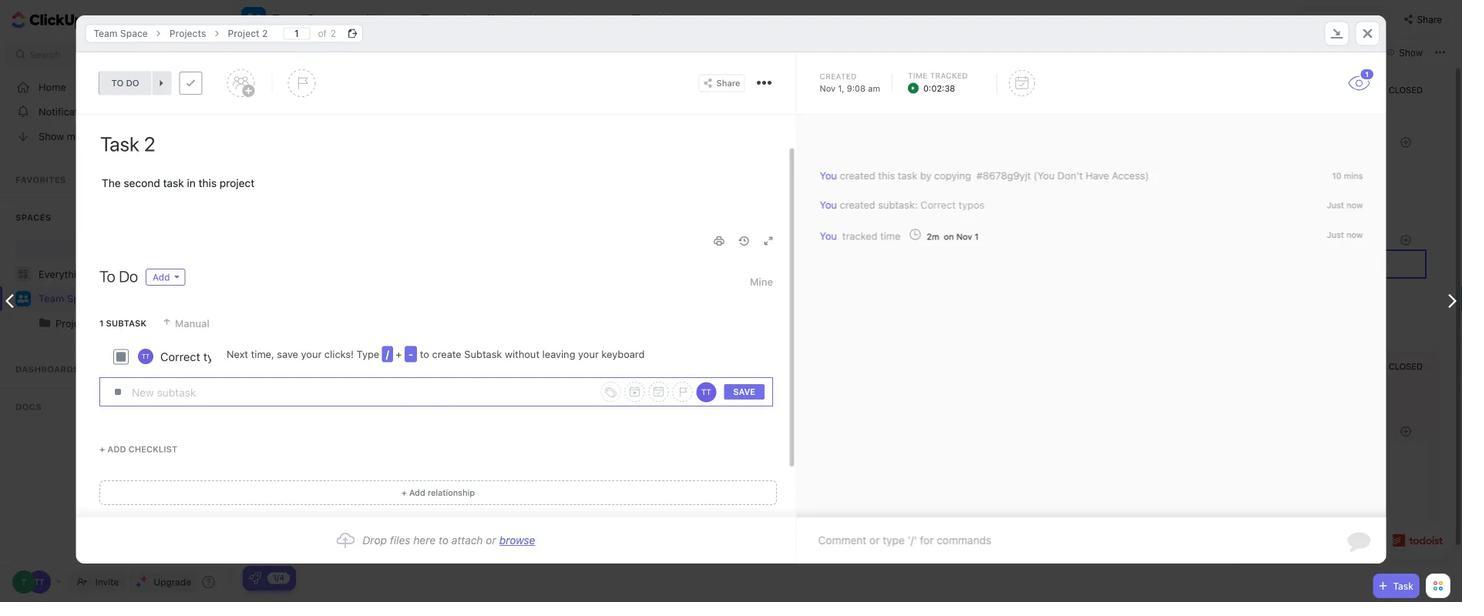 Task type: vqa. For each thing, say whether or not it's contained in the screenshot.
exercise
no



Task type: locate. For each thing, give the bounding box(es) containing it.
1 right on
[[975, 232, 979, 242]]

1 horizontal spatial task
[[374, 372, 396, 382]]

1 vertical spatial just
[[1327, 230, 1344, 240]]

+ right /
[[396, 349, 402, 360]]

0 vertical spatial space
[[307, 12, 343, 27]]

1 vertical spatial space
[[120, 28, 148, 39]]

2 horizontal spatial task
[[898, 170, 918, 182]]

2 horizontal spatial space
[[307, 12, 343, 27]]

2 right project
[[262, 28, 268, 39]]

task for + new task
[[374, 372, 396, 382]]

0 horizontal spatial 1
[[99, 319, 103, 329]]

of
[[318, 28, 327, 39]]

0 vertical spatial now
[[1347, 201, 1363, 211]]

3 you from the top
[[820, 230, 840, 242]]

1 just from the top
[[1327, 201, 1344, 211]]

projects link
[[162, 24, 214, 43], [2, 311, 218, 336], [55, 311, 218, 336]]

2 show closed button from the top
[[1344, 359, 1427, 374]]

set priority element left save
[[672, 382, 692, 402]]

tt button down 1 subtask
[[136, 348, 155, 366]]

this
[[878, 170, 895, 182], [198, 177, 216, 190]]

1 horizontal spatial your
[[578, 349, 599, 360]]

2 closed from the top
[[1389, 362, 1423, 372]]

task
[[308, 508, 330, 521], [1393, 581, 1414, 592]]

automations button
[[1295, 8, 1367, 31]]

team down everything on the left top
[[39, 293, 64, 305]]

to left do
[[111, 78, 124, 88]]

invite
[[95, 577, 119, 588]]

1 inside task history region
[[975, 232, 979, 242]]

0 vertical spatial 1
[[1365, 70, 1369, 78]]

2 vertical spatial add
[[409, 488, 425, 498]]

space up do
[[120, 28, 148, 39]]

0 horizontal spatial space
[[67, 293, 97, 305]]

your
[[301, 349, 322, 360], [578, 349, 599, 360]]

1 created from the top
[[840, 170, 875, 182]]

space down everything on the left top
[[67, 293, 97, 305]]

2 vertical spatial team
[[39, 293, 64, 305]]

created up you created subtask: correct typos
[[840, 170, 875, 182]]

projects up "⌘k"
[[169, 28, 206, 39]]

1 horizontal spatial subtask
[[464, 349, 502, 360]]

1 horizontal spatial nov
[[956, 232, 972, 242]]

correct typos link down copying
[[920, 199, 985, 211]]

1 horizontal spatial 1
[[975, 232, 979, 242]]

to do
[[111, 78, 139, 88]]

add left the relationship
[[409, 488, 425, 498]]

this right in
[[198, 177, 216, 190]]

time
[[880, 230, 901, 242]]

correct down manual dropdown button in the bottom left of the page
[[160, 350, 200, 364]]

this up subtask:
[[878, 170, 895, 182]]

your right leaving
[[578, 349, 599, 360]]

0 vertical spatial subtask
[[106, 319, 146, 329]]

0 horizontal spatial share button
[[699, 74, 745, 92]]

to
[[99, 267, 115, 286]]

1 horizontal spatial add
[[152, 272, 170, 283]]

2 you from the top
[[820, 199, 837, 211]]

1 vertical spatial set priority element
[[672, 382, 692, 402]]

table
[[647, 13, 674, 25]]

1 vertical spatial you
[[820, 199, 837, 211]]

2 horizontal spatial to
[[439, 535, 449, 547]]

0 horizontal spatial subtask
[[106, 319, 146, 329]]

projects link up "⌘k"
[[162, 24, 214, 43]]

1 vertical spatial share button
[[699, 74, 745, 92]]

9:08
[[847, 83, 866, 93]]

Search tasks... text field
[[258, 42, 386, 63]]

0 horizontal spatial this
[[198, 177, 216, 190]]

1 vertical spatial correct typos link
[[160, 349, 232, 366]]

the
[[101, 177, 120, 190]]

1 vertical spatial team space
[[94, 28, 148, 39]]

set priority element inside "task body" element
[[672, 382, 692, 402]]

3
[[333, 508, 340, 521]]

the second task in this project
[[101, 177, 254, 190]]

upgrade
[[154, 577, 191, 588]]

0 horizontal spatial add
[[107, 445, 126, 455]]

manual
[[175, 318, 209, 329]]

tt
[[141, 353, 149, 360], [701, 388, 711, 397]]

1 inside "task body" element
[[99, 319, 103, 329]]

0 vertical spatial projects
[[169, 28, 206, 39]]

notifications
[[39, 106, 98, 118]]

task left in
[[163, 177, 184, 190]]

projects
[[169, 28, 206, 39], [55, 318, 94, 329]]

0 vertical spatial add
[[152, 272, 170, 283]]

1 horizontal spatial this
[[878, 170, 895, 182]]

2 right of
[[331, 28, 336, 39]]

1 horizontal spatial correct
[[920, 199, 956, 211]]

1 vertical spatial created
[[840, 199, 875, 211]]

2 for of 2
[[331, 28, 336, 39]]

nov inside created nov 1, 9:08 am
[[820, 83, 836, 93]]

nov left 1,
[[820, 83, 836, 93]]

team inside 'team space' button
[[272, 12, 304, 27]]

1 horizontal spatial set priority image
[[672, 382, 692, 402]]

show
[[1360, 85, 1386, 95], [39, 131, 64, 142], [1360, 362, 1386, 372]]

team for topmost team space link
[[94, 28, 118, 39]]

set priority element
[[288, 69, 316, 97], [672, 382, 692, 402]]

0 vertical spatial share
[[1417, 14, 1442, 25]]

0 vertical spatial team space link
[[86, 24, 155, 43]]

1 inside dropdown button
[[1365, 70, 1369, 78]]

correct inside correct typos link
[[160, 350, 200, 364]]

1 vertical spatial to
[[420, 349, 429, 360]]

task left by
[[898, 170, 918, 182]]

0 vertical spatial typos
[[959, 199, 985, 211]]

+ left checklist
[[99, 445, 105, 455]]

projects link down "do"
[[55, 311, 218, 336]]

to
[[111, 78, 124, 88], [420, 349, 429, 360], [439, 535, 449, 547]]

0 horizontal spatial set priority image
[[288, 69, 316, 97]]

list info image
[[325, 373, 335, 382]]

team up to do 'dropdown button'
[[94, 28, 118, 39]]

team space up to do 'dropdown button'
[[94, 28, 148, 39]]

1 vertical spatial nov
[[956, 232, 972, 242]]

2 right '‎task'
[[333, 479, 339, 491]]

team space link down "do"
[[39, 287, 218, 311]]

0 vertical spatial just now
[[1327, 201, 1363, 211]]

0 vertical spatial tt
[[141, 353, 149, 360]]

task down /
[[374, 372, 396, 382]]

search down set task position in this list number field
[[258, 47, 288, 58]]

subtask right create at bottom left
[[464, 349, 502, 360]]

1 vertical spatial now
[[1347, 230, 1363, 240]]

automations
[[1303, 14, 1359, 25]]

search up "home" in the left of the page
[[30, 49, 60, 60]]

1 horizontal spatial typos
[[959, 199, 985, 211]]

0 horizontal spatial your
[[301, 349, 322, 360]]

0 horizontal spatial task
[[308, 508, 330, 521]]

0 horizontal spatial share
[[716, 78, 740, 88]]

mins
[[1344, 171, 1363, 181]]

next
[[227, 349, 248, 360]]

to right -
[[420, 349, 429, 360]]

created nov 1, 9:08 am
[[820, 72, 880, 93]]

1 horizontal spatial tt button
[[696, 382, 716, 403]]

1 just now from the top
[[1327, 201, 1363, 211]]

0 vertical spatial share button
[[1398, 7, 1448, 32]]

1 show closed from the top
[[1360, 85, 1423, 95]]

task details element
[[76, 52, 1386, 115]]

0 vertical spatial you
[[820, 170, 837, 182]]

1
[[1365, 70, 1369, 78], [975, 232, 979, 242], [99, 319, 103, 329]]

set priority element down tasks... on the left of page
[[288, 69, 316, 97]]

files
[[390, 535, 410, 547]]

calendar
[[502, 13, 548, 25]]

0 vertical spatial show closed
[[1360, 85, 1423, 95]]

+ left the relationship
[[401, 488, 406, 498]]

0 horizontal spatial nov
[[820, 83, 836, 93]]

search
[[258, 47, 288, 58], [30, 49, 60, 60]]

1 vertical spatial tt
[[701, 388, 711, 397]]

add for + add checklist
[[107, 445, 126, 455]]

to right 'here'
[[439, 535, 449, 547]]

1 vertical spatial correct
[[160, 350, 200, 364]]

search inside sidebar navigation
[[30, 49, 60, 60]]

task inside region
[[898, 170, 918, 182]]

0 horizontal spatial to
[[111, 78, 124, 88]]

0 horizontal spatial correct
[[160, 350, 200, 364]]

2m
[[927, 232, 939, 242]]

0 vertical spatial show closed button
[[1344, 82, 1427, 98]]

tt left save
[[701, 388, 711, 397]]

team space link up to do 'dropdown button'
[[86, 24, 155, 43]]

0 vertical spatial just
[[1327, 201, 1344, 211]]

nov inside task history region
[[956, 232, 972, 242]]

task locations element
[[76, 15, 1386, 52]]

0 vertical spatial team space
[[272, 12, 343, 27]]

add right "do"
[[152, 272, 170, 283]]

nov right on
[[956, 232, 972, 242]]

0 vertical spatial task
[[308, 508, 330, 521]]

2 now from the top
[[1347, 230, 1363, 240]]

1 vertical spatial task
[[1393, 581, 1414, 592]]

now
[[1347, 201, 1363, 211], [1347, 230, 1363, 240]]

task for task 3
[[308, 508, 330, 521]]

tt button left save
[[696, 382, 716, 403]]

1 vertical spatial projects
[[55, 318, 94, 329]]

correct
[[920, 199, 956, 211], [160, 350, 200, 364]]

0 horizontal spatial typos
[[203, 350, 232, 364]]

show closed
[[1360, 85, 1423, 95], [1360, 362, 1423, 372]]

team space up set task position in this list number field
[[272, 12, 343, 27]]

⌘k
[[199, 49, 214, 60]]

team up set task position in this list number field
[[272, 12, 304, 27]]

to inside 'dropdown button'
[[111, 78, 124, 88]]

share
[[1417, 14, 1442, 25], [716, 78, 740, 88]]

set priority element inside task details element
[[288, 69, 316, 97]]

2 created from the top
[[840, 199, 875, 211]]

team space down everything on the left top
[[39, 293, 97, 305]]

add left checklist
[[107, 445, 126, 455]]

2m on nov 1
[[927, 232, 979, 242]]

2 vertical spatial space
[[67, 293, 97, 305]]

2 vertical spatial 1
[[99, 319, 103, 329]]

2 vertical spatial you
[[820, 230, 840, 242]]

1 you from the top
[[820, 170, 837, 182]]

1 button
[[1348, 68, 1375, 91]]

by
[[920, 170, 932, 182]]

1 horizontal spatial projects
[[169, 28, 206, 39]]

team inside task locations element
[[94, 28, 118, 39]]

1 horizontal spatial space
[[120, 28, 148, 39]]

set priority image left save
[[672, 382, 692, 402]]

project
[[219, 177, 254, 190]]

sidebar navigation
[[0, 0, 232, 603]]

typos down you created this task by copying #8678g9yjt (you don't have access)
[[959, 199, 985, 211]]

1 vertical spatial add
[[107, 445, 126, 455]]

you for created subtask:
[[820, 199, 837, 211]]

‎task
[[308, 479, 330, 491]]

0 vertical spatial set priority image
[[288, 69, 316, 97]]

you for created this task by copying
[[820, 170, 837, 182]]

correct inside task history region
[[920, 199, 956, 211]]

1 horizontal spatial team
[[94, 28, 118, 39]]

projects inside sidebar navigation
[[55, 318, 94, 329]]

correct typos link down manual
[[160, 349, 232, 366]]

0 vertical spatial correct
[[920, 199, 956, 211]]

save
[[733, 387, 755, 397]]

subtask down "do"
[[106, 319, 146, 329]]

+ left new
[[344, 372, 349, 382]]

created up tracked
[[840, 199, 875, 211]]

or
[[486, 535, 496, 547]]

search for search tasks...
[[258, 47, 288, 58]]

+ new task
[[344, 372, 396, 382]]

0 vertical spatial team
[[272, 12, 304, 27]]

Set task position in this List number field
[[283, 27, 310, 40]]

your right save
[[301, 349, 322, 360]]

correct down by
[[920, 199, 956, 211]]

2 horizontal spatial team
[[272, 12, 304, 27]]

set priority image
[[288, 69, 316, 97], [672, 382, 692, 402]]

onboarding checklist button element
[[249, 573, 261, 585]]

tt down 1 subtask
[[141, 353, 149, 360]]

team
[[272, 12, 304, 27], [94, 28, 118, 39], [39, 293, 64, 305]]

1 down automations button on the top right
[[1365, 70, 1369, 78]]

1 horizontal spatial set priority element
[[672, 382, 692, 402]]

0 vertical spatial nov
[[820, 83, 836, 93]]

1 vertical spatial team
[[94, 28, 118, 39]]

second
[[123, 177, 160, 190]]

1 vertical spatial show
[[39, 131, 64, 142]]

docs
[[15, 402, 41, 412]]

1 vertical spatial team space link
[[39, 287, 218, 311]]

team space button
[[266, 2, 343, 36]]

0 horizontal spatial task
[[163, 177, 184, 190]]

subtask:
[[878, 199, 918, 211]]

0 horizontal spatial search
[[30, 49, 60, 60]]

+ for + add checklist
[[99, 445, 105, 455]]

1 show closed button from the top
[[1344, 82, 1427, 98]]

typos down manual
[[203, 350, 232, 364]]

more
[[67, 131, 91, 142]]

1 down to
[[99, 319, 103, 329]]

team inside sidebar navigation
[[39, 293, 64, 305]]

1 closed from the top
[[1389, 85, 1423, 95]]

0 horizontal spatial projects
[[55, 318, 94, 329]]

search for search
[[30, 49, 60, 60]]

0 horizontal spatial correct typos link
[[160, 349, 232, 366]]

have
[[1086, 170, 1109, 182]]

space
[[307, 12, 343, 27], [120, 28, 148, 39], [67, 293, 97, 305]]

tt button
[[136, 348, 155, 366], [696, 382, 716, 403]]

projects left 1 subtask
[[55, 318, 94, 329]]

space up the "of 2"
[[307, 12, 343, 27]]

time tracked
[[908, 71, 968, 80]]

1 vertical spatial closed
[[1389, 362, 1423, 372]]

set priority image down tasks... on the left of page
[[288, 69, 316, 97]]

0 vertical spatial tt button
[[136, 348, 155, 366]]

1 horizontal spatial share button
[[1398, 7, 1448, 32]]

0 vertical spatial created
[[840, 170, 875, 182]]

task 3 link
[[304, 501, 995, 528]]

to do
[[99, 267, 138, 286]]

1 vertical spatial typos
[[203, 350, 232, 364]]

1 horizontal spatial correct typos link
[[920, 199, 985, 211]]

1 now from the top
[[1347, 201, 1363, 211]]

0 horizontal spatial team
[[39, 293, 64, 305]]

browse
[[499, 535, 535, 547]]

0 vertical spatial closed
[[1389, 85, 1423, 95]]

0 horizontal spatial tt
[[141, 353, 149, 360]]

nov
[[820, 83, 836, 93], [956, 232, 972, 242]]



Task type: describe. For each thing, give the bounding box(es) containing it.
‎task 2 link
[[304, 472, 995, 498]]

clicks!
[[324, 349, 354, 360]]

0 horizontal spatial tt button
[[136, 348, 155, 366]]

tracked time
[[842, 230, 903, 242]]

task body element
[[76, 115, 796, 518]]

this inside "task body" element
[[198, 177, 216, 190]]

1 vertical spatial tt button
[[696, 382, 716, 403]]

2 just from the top
[[1327, 230, 1344, 240]]

correct typos
[[160, 350, 232, 364]]

list
[[382, 13, 401, 25]]

mine link
[[750, 269, 773, 295]]

board link
[[436, 0, 472, 39]]

2 vertical spatial show
[[1360, 362, 1386, 372]]

task history region
[[797, 115, 1386, 518]]

1 horizontal spatial share
[[1417, 14, 1442, 25]]

gantt
[[583, 13, 611, 25]]

drop
[[363, 535, 387, 547]]

subtask inside "task body" element
[[106, 319, 146, 329]]

2 vertical spatial to
[[439, 535, 449, 547]]

do
[[119, 267, 138, 286]]

minimize task image
[[1331, 29, 1343, 39]]

1 your from the left
[[301, 349, 322, 360]]

everything
[[39, 269, 88, 280]]

project 2
[[228, 28, 268, 39]]

created
[[820, 72, 857, 81]]

search tasks...
[[258, 47, 322, 58]]

task for task
[[1393, 581, 1414, 592]]

2 for ‎task 2
[[333, 479, 339, 491]]

team for team space link within the sidebar navigation
[[39, 293, 64, 305]]

set priority image inside "task body" element
[[672, 382, 692, 402]]

share inside task details element
[[716, 78, 740, 88]]

copying
[[934, 170, 971, 182]]

show more
[[39, 131, 91, 142]]

add inside "add" "dropdown button"
[[152, 272, 170, 283]]

New subtask text field
[[131, 378, 581, 406]]

add button
[[145, 269, 185, 286]]

am
[[868, 83, 880, 93]]

everything link
[[0, 262, 232, 287]]

task settings image
[[762, 81, 766, 85]]

project
[[228, 28, 260, 39]]

to do dialog
[[76, 15, 1386, 564]]

on
[[944, 232, 954, 242]]

1 vertical spatial subtask
[[464, 349, 502, 360]]

home link
[[0, 75, 232, 99]]

list link
[[382, 0, 407, 39]]

this inside task history region
[[878, 170, 895, 182]]

space inside sidebar navigation
[[67, 293, 97, 305]]

Edit task name text field
[[100, 131, 773, 157]]

here
[[413, 535, 436, 547]]

+ add relationship
[[401, 488, 475, 498]]

onboarding checklist button image
[[249, 573, 261, 585]]

in
[[186, 177, 195, 190]]

task 3
[[308, 508, 340, 521]]

notifications link
[[0, 99, 232, 124]]

to do button
[[99, 72, 152, 95]]

manual button
[[161, 311, 209, 337]]

show inside sidebar navigation
[[39, 131, 64, 142]]

you created subtask: correct typos
[[820, 199, 985, 211]]

of 2
[[318, 28, 336, 39]]

user friends image
[[17, 294, 29, 304]]

2 your from the left
[[578, 349, 599, 360]]

favorites button
[[0, 161, 232, 198]]

1 horizontal spatial to
[[420, 349, 429, 360]]

1 subtask
[[99, 319, 146, 329]]

team for 'team space' button
[[272, 12, 304, 27]]

team space link inside sidebar navigation
[[39, 287, 218, 311]]

browse link
[[499, 535, 535, 547]]

dashboards
[[15, 365, 79, 375]]

space inside button
[[307, 12, 343, 27]]

mine
[[750, 276, 773, 288]]

task for the second task in this project
[[163, 177, 184, 190]]

access)
[[1112, 170, 1149, 182]]

projects inside task locations element
[[169, 28, 206, 39]]

2 just now from the top
[[1327, 230, 1363, 240]]

set priority image inside task details element
[[288, 69, 316, 97]]

add for + add relationship
[[409, 488, 425, 498]]

created for created this task by copying
[[840, 170, 875, 182]]

favorites
[[15, 175, 66, 185]]

you created this task by copying #8678g9yjt (you don't have access)
[[820, 170, 1149, 182]]

gantt link
[[583, 0, 618, 39]]

time
[[908, 71, 928, 80]]

#8678g9yjt
[[976, 170, 1031, 182]]

table link
[[647, 0, 680, 39]]

tracked
[[842, 230, 878, 242]]

(you
[[1034, 170, 1055, 182]]

project 2 link
[[220, 24, 275, 43]]

projects link down to
[[2, 311, 218, 336]]

‎task 2
[[308, 479, 339, 491]]

0:02:38
[[923, 83, 955, 93]]

home
[[39, 81, 66, 93]]

2 for project 2
[[262, 28, 268, 39]]

/
[[386, 349, 389, 360]]

calendar link
[[502, 0, 554, 39]]

created for created subtask:
[[840, 199, 875, 211]]

do
[[126, 78, 139, 88]]

attach
[[452, 535, 483, 547]]

10 mins
[[1332, 171, 1363, 181]]

-
[[409, 349, 413, 360]]

don't
[[1058, 170, 1083, 182]]

typos inside "task body" element
[[203, 350, 232, 364]]

10
[[1332, 171, 1342, 181]]

leaving
[[542, 349, 575, 360]]

relationship
[[427, 488, 475, 498]]

team space inside task locations element
[[94, 28, 148, 39]]

0 vertical spatial show
[[1360, 85, 1386, 95]]

tasks...
[[291, 47, 322, 58]]

+ add checklist
[[99, 445, 177, 455]]

1 for 1 subtask
[[99, 319, 103, 329]]

next time, save your clicks! type / + - to create subtask without leaving your keyboard
[[227, 349, 645, 360]]

type
[[357, 349, 379, 360]]

team space inside 'team space' button
[[272, 12, 343, 27]]

+ for + new task
[[344, 372, 349, 382]]

save
[[277, 349, 298, 360]]

1 horizontal spatial tt
[[701, 388, 711, 397]]

keyboard
[[601, 349, 645, 360]]

+ for + add relationship
[[401, 488, 406, 498]]

checklist
[[128, 445, 177, 455]]

1,
[[838, 83, 844, 93]]

upgrade link
[[130, 572, 197, 593]]

correct typos link inside task history region
[[920, 199, 985, 211]]

team space inside sidebar navigation
[[39, 293, 97, 305]]

drop files here to attach or browse
[[363, 535, 535, 547]]

board
[[436, 13, 466, 25]]

1/4
[[273, 574, 284, 583]]

new
[[352, 372, 372, 382]]

1 for 1
[[1365, 70, 1369, 78]]

space inside task locations element
[[120, 28, 148, 39]]

2 show closed from the top
[[1360, 362, 1423, 372]]

correct typos link inside "task body" element
[[160, 349, 232, 366]]

share button inside task details element
[[699, 74, 745, 92]]

typos inside task history region
[[959, 199, 985, 211]]



